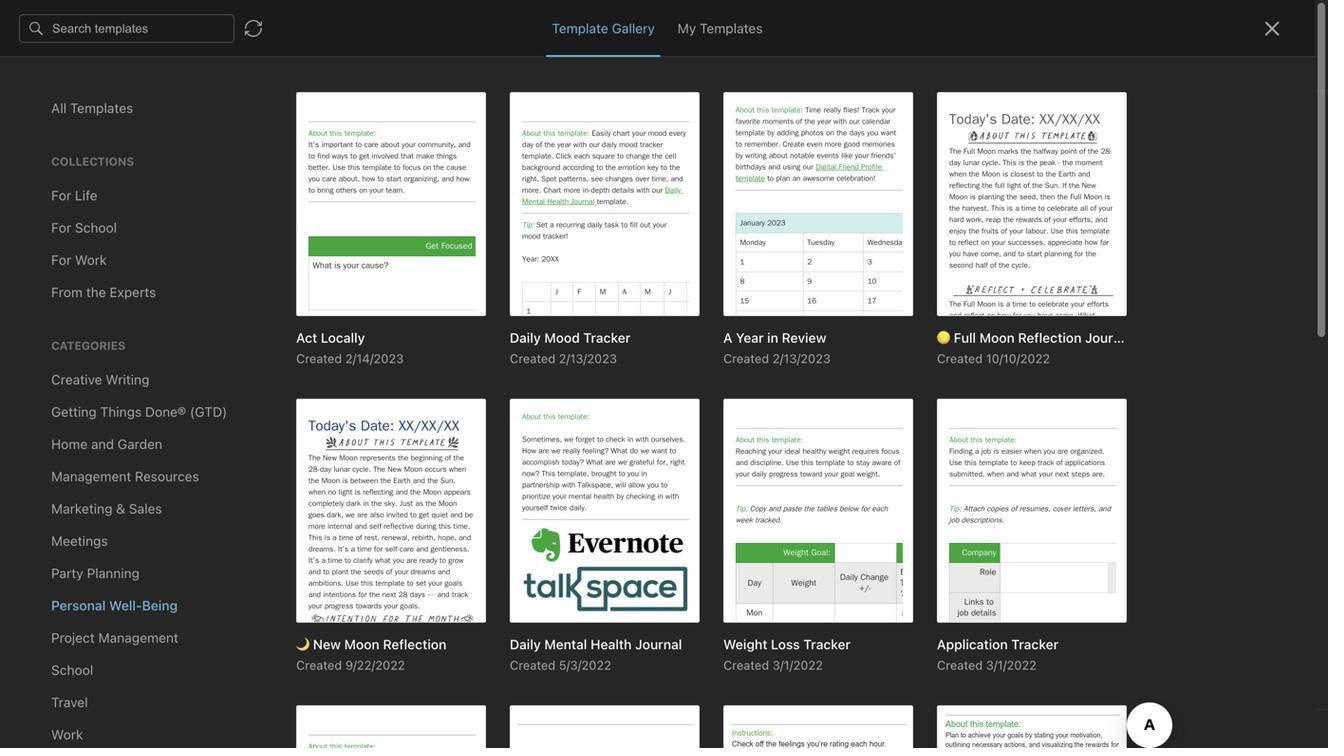 Task type: vqa. For each thing, say whether or not it's contained in the screenshot.
'Font family' "field"
no



Task type: locate. For each thing, give the bounding box(es) containing it.
0 vertical spatial now
[[279, 195, 301, 208]]

minutes up pictu...
[[284, 426, 327, 439]]

1 horizontal spatial daily
[[284, 477, 315, 493]]

do up 13
[[253, 497, 270, 513]]

shared with me link
[[0, 343, 227, 373]]

1 vertical spatial new
[[253, 477, 280, 493]]

new down take
[[253, 477, 280, 493]]

on?
[[427, 289, 449, 305]]

13
[[253, 522, 265, 535]]

a for start (and finish) all the books you've been wanti ng to read and keep your ideas about them all in one place. tip: if you're reading a physical book, take pictu...
[[253, 426, 259, 439]]

well? right go at the top left
[[533, 269, 563, 285]]

new for new daily tasks
[[253, 477, 280, 493]]

2 well? from the left
[[533, 269, 563, 285]]

share button
[[1213, 8, 1283, 38]]

you've
[[440, 383, 481, 399]]

daily down pictu...
[[284, 477, 315, 493]]

a up take
[[253, 426, 259, 439]]

what down the went
[[305, 289, 338, 305]]

0 vertical spatial minutes
[[284, 312, 327, 325]]

your
[[378, 403, 405, 419]]

1 few from the top
[[262, 312, 281, 325]]

few
[[262, 312, 281, 325], [262, 426, 281, 439]]

a few minutes ago down weather
[[253, 312, 350, 325]]

them
[[484, 403, 515, 419]]

what up weather
[[253, 269, 285, 285]]

1 horizontal spatial what
[[305, 289, 338, 305]]

1 vertical spatial daily
[[284, 477, 315, 493]]

new inside new popup button
[[42, 109, 69, 124]]

few for what went well? stock market what didn't go well? weather what can i improve on? luck
[[262, 312, 281, 325]]

pictu...
[[282, 443, 324, 459]]

13 minutes ago
[[253, 522, 334, 535]]

a few minutes ago up pictu...
[[253, 426, 350, 439]]

1 vertical spatial now
[[273, 497, 299, 513]]

tasks down 'notes'
[[42, 248, 76, 263]]

few for start (and finish) all the books you've been wanti ng to read and keep your ideas about them all in one place. tip: if you're reading a physical book, take pictu...
[[262, 426, 281, 439]]

tip:
[[319, 423, 343, 439]]

a inside reading list start (and finish) all the books you've been wanti ng to read and keep your ideas about them all in one place. tip: if you're reading a physical book, take pictu...
[[449, 423, 456, 439]]

now right just
[[279, 195, 301, 208]]

daily
[[253, 249, 284, 265], [284, 477, 315, 493]]

2 few from the top
[[262, 426, 281, 439]]

been
[[484, 383, 515, 399]]

0 vertical spatial the
[[376, 383, 396, 399]]

insert image
[[602, 53, 630, 80]]

0 horizontal spatial daily
[[253, 249, 284, 265]]

0 horizontal spatial new
[[42, 109, 69, 124]]

None search field
[[25, 55, 203, 89]]

1 vertical spatial all
[[519, 403, 532, 419]]

a
[[253, 312, 259, 325], [449, 423, 456, 439], [253, 426, 259, 439]]

a down weather
[[253, 312, 259, 325]]

well? up can
[[322, 269, 352, 285]]

0 horizontal spatial all
[[359, 383, 373, 399]]

what went well? stock market what didn't go well? weather what can i improve on? luck
[[253, 269, 563, 305]]

finish)
[[317, 383, 355, 399]]

minutes for what went well? stock market what didn't go well? weather what can i improve on? luck
[[284, 312, 327, 325]]

reading
[[253, 363, 304, 379]]

1 a few minutes ago from the top
[[253, 312, 350, 325]]

ago down the soon
[[314, 522, 334, 535]]

1 horizontal spatial all
[[519, 403, 532, 419]]

the right "for"
[[380, 497, 400, 513]]

0 horizontal spatial well?
[[322, 269, 352, 285]]

a few minutes ago for start (and finish) all the books you've been wanti ng to read and keep your ideas about them all in one place. tip: if you're reading a physical book, take pictu...
[[253, 426, 350, 439]]

ago
[[330, 312, 350, 325], [330, 426, 350, 439], [314, 522, 334, 535]]

tree
[[0, 149, 228, 644]]

do down the new daily tasks
[[302, 497, 319, 513]]

Search text field
[[25, 55, 203, 89]]

1 horizontal spatial do
[[302, 497, 319, 513]]

all left in
[[519, 403, 532, 419]]

well?
[[322, 269, 352, 285], [533, 269, 563, 285]]

1 well? from the left
[[322, 269, 352, 285]]

0 vertical spatial new
[[42, 109, 69, 124]]

settings image
[[194, 15, 216, 38]]

tasks button
[[0, 240, 227, 271]]

just now
[[253, 195, 301, 208]]

add a reminder image
[[601, 718, 624, 741]]

market
[[393, 269, 435, 285]]

shortcuts
[[43, 187, 102, 202]]

0 vertical spatial few
[[262, 312, 281, 325]]

tasks up the soon
[[318, 477, 354, 493]]

0 horizontal spatial do
[[253, 497, 270, 513]]

0 vertical spatial tasks
[[42, 248, 76, 263]]

the inside reading list start (and finish) all the books you've been wanti ng to read and keep your ideas about them all in one place. tip: if you're reading a physical book, take pictu...
[[376, 383, 396, 399]]

2 horizontal spatial what
[[439, 269, 471, 285]]

1 vertical spatial a few minutes ago
[[253, 426, 350, 439]]

0 horizontal spatial tasks
[[42, 248, 76, 263]]

the
[[376, 383, 396, 399], [380, 497, 400, 513]]

daily up weather
[[253, 249, 284, 265]]

0 vertical spatial ago
[[330, 312, 350, 325]]

font size image
[[1006, 53, 1053, 80]]

all up keep
[[359, 383, 373, 399]]

share
[[1229, 15, 1267, 30]]

(and
[[286, 383, 314, 399]]

home
[[42, 156, 78, 172]]

1 horizontal spatial new
[[253, 477, 280, 493]]

books
[[400, 383, 437, 399]]

home link
[[0, 149, 228, 179]]

font family image
[[913, 53, 1001, 80]]

a down about
[[449, 423, 456, 439]]

start
[[253, 383, 282, 399]]

2 a few minutes ago from the top
[[253, 426, 350, 439]]

1 horizontal spatial tasks
[[318, 477, 354, 493]]

untitled
[[253, 135, 303, 151]]

ago down can
[[330, 312, 350, 325]]

0 vertical spatial a few minutes ago
[[253, 312, 350, 325]]

minutes
[[284, 312, 327, 325], [284, 426, 327, 439], [268, 522, 311, 535]]

minutes down weather
[[284, 312, 327, 325]]

1 vertical spatial ago
[[330, 426, 350, 439]]

the up 'your'
[[376, 383, 396, 399]]

new daily tasks
[[253, 477, 354, 493]]

trash link
[[0, 385, 227, 415]]

1 vertical spatial few
[[262, 426, 281, 439]]

now
[[279, 195, 301, 208], [273, 497, 299, 513]]

now for just
[[279, 195, 301, 208]]

first
[[671, 15, 696, 30]]

what up the luck
[[439, 269, 471, 285]]

what
[[253, 269, 285, 285], [439, 269, 471, 285], [305, 289, 338, 305]]

ago down "and"
[[330, 426, 350, 439]]

notebook
[[700, 15, 756, 30]]

1 do from the left
[[253, 497, 270, 513]]

to
[[272, 403, 284, 419]]

tasks
[[42, 248, 76, 263], [318, 477, 354, 493]]

luck
[[452, 289, 477, 305]]

a for what went well? stock market what didn't go well? weather what can i improve on? luck
[[253, 312, 259, 325]]

few up take
[[262, 426, 281, 439]]

all
[[359, 383, 373, 399], [519, 403, 532, 419]]

few down weather
[[262, 312, 281, 325]]

new up 'home' at left top
[[42, 109, 69, 124]]

1 horizontal spatial well?
[[533, 269, 563, 285]]

note window element
[[0, 0, 1328, 748]]

Note Editor text field
[[0, 0, 1328, 748]]

minutes right 13
[[268, 522, 311, 535]]

didn't
[[475, 269, 510, 285]]

a few minutes ago for what went well? stock market what didn't go well? weather what can i improve on? luck
[[253, 312, 350, 325]]

now up 13 minutes ago
[[273, 497, 299, 513]]

do
[[253, 497, 270, 513], [302, 497, 319, 513]]

new
[[42, 109, 69, 124], [253, 477, 280, 493]]

1 vertical spatial minutes
[[284, 426, 327, 439]]

1 vertical spatial tasks
[[318, 477, 354, 493]]

a few minutes ago
[[253, 312, 350, 325], [253, 426, 350, 439]]

do now do soon for the future
[[253, 497, 440, 513]]



Task type: describe. For each thing, give the bounding box(es) containing it.
1 vertical spatial the
[[380, 497, 400, 513]]

shortcuts button
[[0, 179, 227, 210]]

i
[[367, 289, 370, 305]]

2 vertical spatial ago
[[314, 522, 334, 535]]

minutes for start (and finish) all the books you've been wanti ng to read and keep your ideas about them all in one place. tip: if you're reading a physical book, take pictu...
[[284, 426, 327, 439]]

notes
[[42, 217, 78, 233]]

notebooks
[[43, 289, 109, 305]]

reading list start (and finish) all the books you've been wanti ng to read and keep your ideas about them all in one place. tip: if you're reading a physical book, take pictu...
[[253, 363, 557, 459]]

first notebook button
[[647, 9, 763, 36]]

future
[[404, 497, 440, 513]]

weather
[[253, 289, 302, 305]]

ago for what went well? stock market what didn't go well? weather what can i improve on? luck
[[330, 312, 350, 325]]

new button
[[11, 100, 216, 134]]

you're
[[358, 423, 396, 439]]

ago for start (and finish) all the books you've been wanti ng to read and keep your ideas about them all in one place. tip: if you're reading a physical book, take pictu...
[[330, 426, 350, 439]]

physical
[[460, 423, 510, 439]]

tree containing home
[[0, 149, 228, 644]]

book,
[[513, 423, 548, 439]]

0 vertical spatial daily
[[253, 249, 284, 265]]

just
[[253, 195, 275, 208]]

stock
[[356, 269, 389, 285]]

if
[[346, 423, 354, 439]]

font color image
[[1058, 53, 1106, 80]]

for
[[356, 497, 377, 513]]

0 horizontal spatial what
[[253, 269, 285, 285]]

first notebook
[[671, 15, 756, 30]]

0 vertical spatial all
[[359, 383, 373, 399]]

ng
[[253, 383, 557, 419]]

improve
[[374, 289, 423, 305]]

reflection
[[287, 249, 347, 265]]

2 do from the left
[[302, 497, 319, 513]]

and
[[319, 403, 341, 419]]

read
[[288, 403, 315, 419]]

notebooks link
[[0, 282, 227, 312]]

can
[[341, 289, 363, 305]]

add tag image
[[633, 718, 656, 741]]

now for do
[[273, 497, 299, 513]]

more image
[[1247, 53, 1306, 80]]

soon
[[323, 497, 353, 513]]

heading level image
[[810, 53, 908, 80]]

tasks
[[348, 521, 376, 535]]

with
[[89, 350, 114, 366]]

ideas
[[409, 403, 441, 419]]

shared with me
[[42, 350, 137, 366]]

shared
[[42, 350, 85, 366]]

daily reflection
[[253, 249, 347, 265]]

in
[[536, 403, 547, 419]]

about
[[445, 403, 480, 419]]

trash
[[42, 392, 76, 407]]

expand note image
[[603, 11, 626, 34]]

me
[[118, 350, 137, 366]]

went
[[288, 269, 318, 285]]

upgrade image
[[73, 668, 96, 691]]

wanti
[[518, 383, 557, 399]]

take
[[253, 443, 279, 459]]

new for new
[[42, 109, 69, 124]]

place.
[[279, 423, 316, 439]]

reading
[[399, 423, 446, 439]]

tasks inside tasks "button"
[[42, 248, 76, 263]]

notes link
[[0, 210, 227, 240]]

keep
[[345, 403, 375, 419]]

highlight image
[[1197, 53, 1242, 80]]

one
[[253, 423, 275, 439]]

2 vertical spatial minutes
[[268, 522, 311, 535]]

go
[[513, 269, 529, 285]]

list
[[307, 363, 326, 379]]



